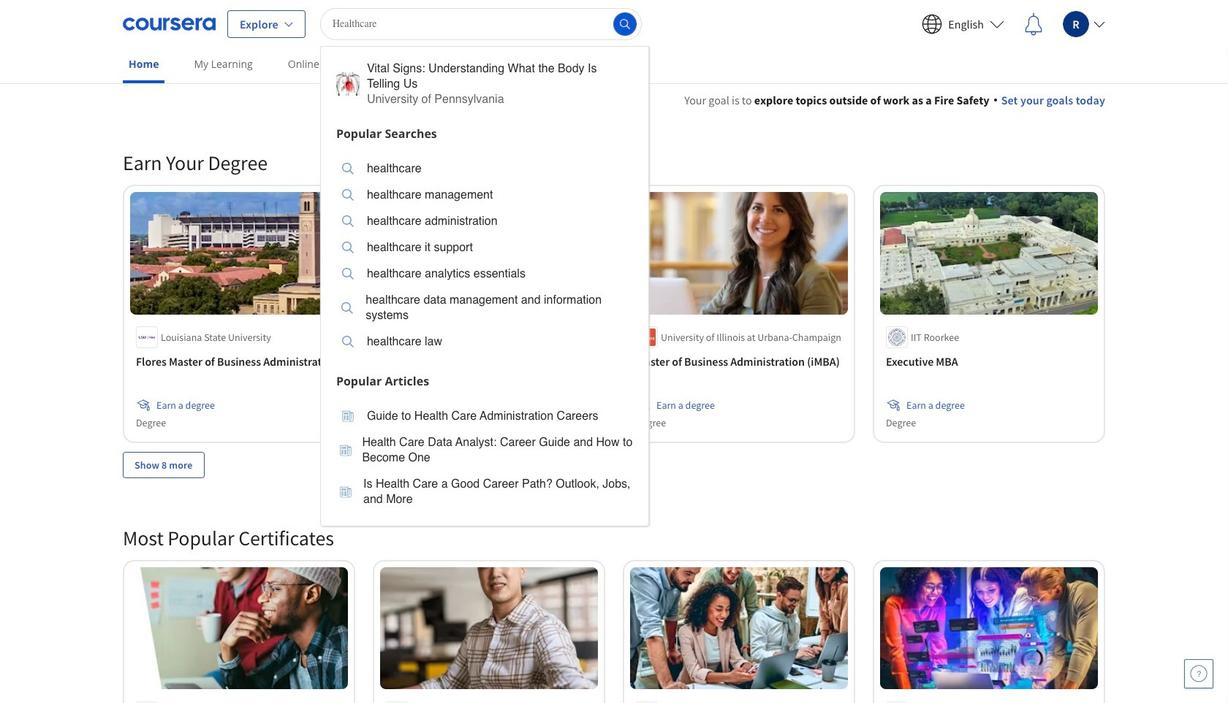 Task type: describe. For each thing, give the bounding box(es) containing it.
most popular certificates collection element
[[114, 502, 1114, 704]]

1 list box from the top
[[321, 147, 648, 368]]



Task type: vqa. For each thing, say whether or not it's contained in the screenshot.
AUTOCOMPLETE RESULTS list box
yes



Task type: locate. For each thing, give the bounding box(es) containing it.
list box
[[321, 147, 648, 368], [321, 394, 648, 526]]

autocomplete results list box
[[320, 46, 649, 527]]

2 list box from the top
[[321, 394, 648, 526]]

main content
[[0, 74, 1228, 704]]

coursera image
[[123, 12, 216, 35]]

1 vertical spatial list box
[[321, 394, 648, 526]]

0 vertical spatial list box
[[321, 147, 648, 368]]

None search field
[[320, 8, 649, 527]]

suggestion image image
[[336, 72, 360, 96], [342, 163, 354, 175], [342, 189, 354, 201], [342, 216, 354, 227], [342, 242, 354, 254], [342, 268, 354, 280], [341, 302, 353, 314], [342, 336, 354, 348], [342, 411, 354, 423], [340, 445, 351, 456], [340, 486, 352, 498]]

What do you want to learn? text field
[[320, 8, 642, 40]]

earn your degree collection element
[[114, 126, 1114, 502]]

help center image
[[1190, 666, 1208, 683]]



